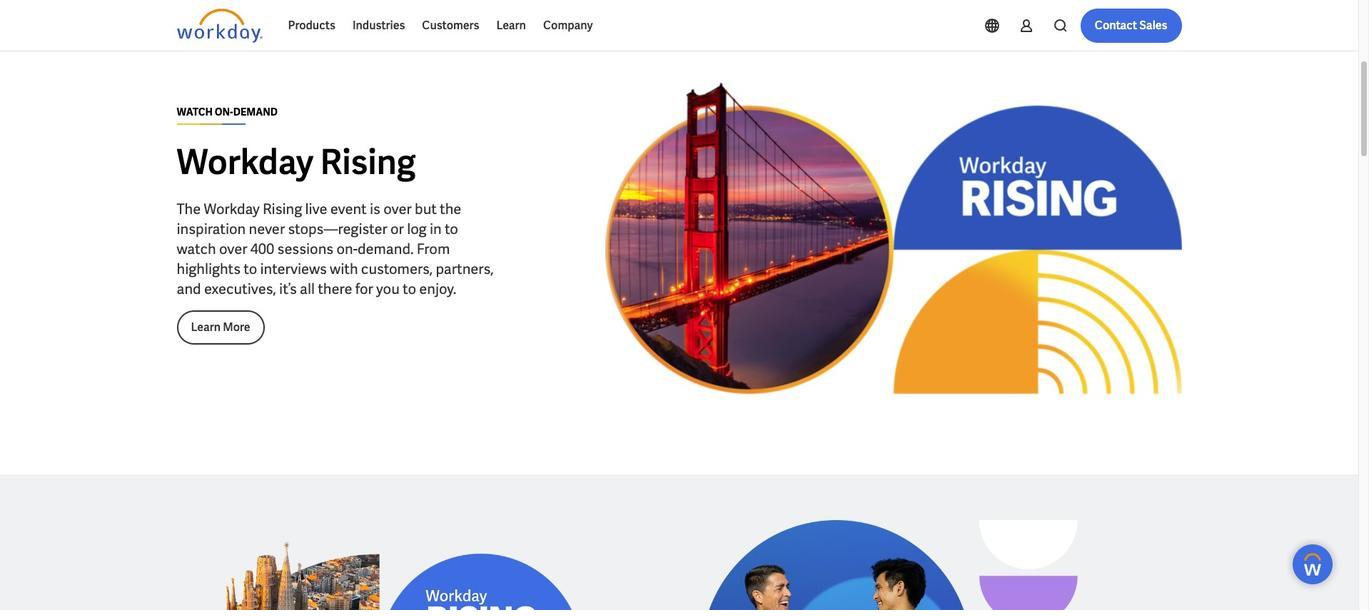 Task type: describe. For each thing, give the bounding box(es) containing it.
the
[[177, 200, 201, 219]]

learn for learn more
[[191, 320, 221, 335]]

in
[[430, 220, 442, 239]]

highlights
[[177, 260, 241, 279]]

1 vertical spatial over
[[219, 240, 247, 259]]

workday inside the workday rising live event is over but the inspiration never stops—register or log in to watch over 400 sessions on-demand. from highlights to interviews with customers, partners, and executives, it's all there for you to enjoy.
[[204, 200, 260, 219]]

sales
[[1139, 18, 1168, 33]]

enjoy.
[[419, 280, 456, 299]]

aerial shot of barcelona, spain. image
[[177, 520, 582, 610]]

workday rising
[[177, 140, 416, 185]]

demand.
[[358, 240, 414, 259]]

watch
[[177, 240, 216, 259]]

products
[[288, 18, 335, 33]]

the
[[440, 200, 461, 219]]

and
[[177, 280, 201, 299]]

but
[[415, 200, 437, 219]]

0 vertical spatial workday
[[177, 140, 313, 185]]

is
[[370, 200, 380, 219]]

go to the homepage image
[[177, 9, 262, 43]]

executives,
[[204, 280, 276, 299]]

1 horizontal spatial to
[[403, 280, 416, 299]]

watch on-demand
[[177, 106, 278, 119]]

log
[[407, 220, 427, 239]]

learn for learn
[[496, 18, 526, 33]]

or
[[391, 220, 404, 239]]

partners,
[[436, 260, 494, 279]]

inspiration
[[177, 220, 246, 239]]

400
[[250, 240, 274, 259]]

never
[[249, 220, 285, 239]]

contact sales link
[[1081, 9, 1182, 43]]

industries button
[[344, 9, 414, 43]]

watch
[[177, 106, 213, 119]]

customers,
[[361, 260, 433, 279]]



Task type: locate. For each thing, give the bounding box(es) containing it.
rising inside the workday rising live event is over but the inspiration never stops—register or log in to watch over 400 sessions on-demand. from highlights to interviews with customers, partners, and executives, it's all there for you to enjoy.
[[263, 200, 302, 219]]

there
[[318, 280, 352, 299]]

more
[[223, 320, 250, 335]]

learn more link
[[177, 311, 265, 345]]

demand
[[233, 106, 278, 119]]

to
[[445, 220, 458, 239], [244, 260, 257, 279], [403, 280, 416, 299]]

0 horizontal spatial learn
[[191, 320, 221, 335]]

industries
[[353, 18, 405, 33]]

0 vertical spatial over
[[383, 200, 412, 219]]

stops—register
[[288, 220, 387, 239]]

on-
[[337, 240, 358, 259]]

0 horizontal spatial over
[[219, 240, 247, 259]]

over
[[383, 200, 412, 219], [219, 240, 247, 259]]

rising up never
[[263, 200, 302, 219]]

sessions
[[277, 240, 333, 259]]

0 vertical spatial to
[[445, 220, 458, 239]]

learn inside learn dropdown button
[[496, 18, 526, 33]]

1 horizontal spatial over
[[383, 200, 412, 219]]

you
[[376, 280, 400, 299]]

on-
[[215, 106, 233, 119]]

company button
[[535, 9, 601, 43]]

over left 400
[[219, 240, 247, 259]]

1 vertical spatial learn
[[191, 320, 221, 335]]

learn button
[[488, 9, 535, 43]]

rising
[[320, 140, 416, 185], [263, 200, 302, 219]]

to right the in
[[445, 220, 458, 239]]

1 horizontal spatial learn
[[496, 18, 526, 33]]

learn left the company on the left of the page
[[496, 18, 526, 33]]

over up or on the left top of page
[[383, 200, 412, 219]]

the workday rising live event is over but the inspiration never stops—register or log in to watch over 400 sessions on-demand. from highlights to interviews with customers, partners, and executives, it's all there for you to enjoy.
[[177, 200, 494, 299]]

from
[[417, 240, 450, 259]]

learn more
[[191, 320, 250, 335]]

rising up is
[[320, 140, 416, 185]]

learn
[[496, 18, 526, 33], [191, 320, 221, 335]]

with
[[330, 260, 358, 279]]

1 horizontal spatial rising
[[320, 140, 416, 185]]

to right you
[[403, 280, 416, 299]]

0 vertical spatial learn
[[496, 18, 526, 33]]

event
[[330, 200, 367, 219]]

workday
[[177, 140, 313, 185], [204, 200, 260, 219]]

1 vertical spatial to
[[244, 260, 257, 279]]

1 vertical spatial workday
[[204, 200, 260, 219]]

to up executives,
[[244, 260, 257, 279]]

live
[[305, 200, 327, 219]]

customers button
[[414, 9, 488, 43]]

workday down demand
[[177, 140, 313, 185]]

carl eschenbach and attendee at workday devcon image
[[691, 520, 1096, 610]]

golden gate bridge in san francisco. image
[[605, 44, 1182, 429]]

customers
[[422, 18, 479, 33]]

contact
[[1095, 18, 1137, 33]]

1 vertical spatial rising
[[263, 200, 302, 219]]

0 vertical spatial rising
[[320, 140, 416, 185]]

all
[[300, 280, 315, 299]]

0 horizontal spatial to
[[244, 260, 257, 279]]

learn left more
[[191, 320, 221, 335]]

it's
[[279, 280, 297, 299]]

company
[[543, 18, 593, 33]]

2 horizontal spatial to
[[445, 220, 458, 239]]

workday up inspiration
[[204, 200, 260, 219]]

2 vertical spatial to
[[403, 280, 416, 299]]

interviews
[[260, 260, 327, 279]]

contact sales
[[1095, 18, 1168, 33]]

for
[[355, 280, 373, 299]]

products button
[[279, 9, 344, 43]]

0 horizontal spatial rising
[[263, 200, 302, 219]]



Task type: vqa. For each thing, say whether or not it's contained in the screenshot.
that
no



